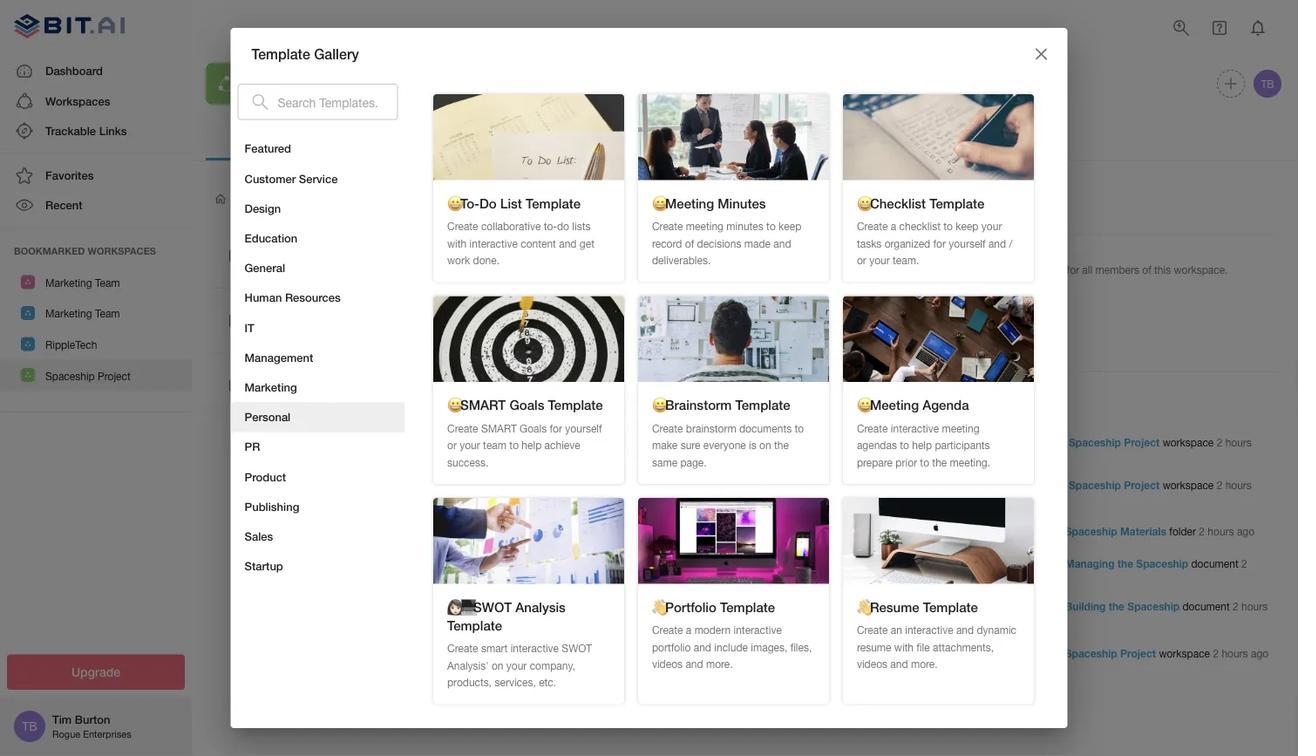 Task type: describe. For each thing, give the bounding box(es) containing it.
settings link
[[625, 119, 764, 161]]

/
[[1009, 237, 1013, 249]]

tb button
[[1252, 67, 1285, 100]]

product
[[245, 470, 286, 484]]

spaceship materials link
[[1066, 526, 1167, 538]]

Search Templates... search field
[[278, 84, 398, 120]]

1 marketing team button from the top
[[0, 267, 192, 298]]

recent button
[[0, 191, 192, 220]]

0 vertical spatial spaceship project link
[[1070, 436, 1161, 448]]

insights inside tab list
[[526, 132, 583, 147]]

your up items
[[982, 220, 1002, 232]]

done.
[[473, 254, 499, 266]]

tim for the middle spaceship project link
[[973, 479, 990, 491]]

1 horizontal spatial insights
[[942, 348, 992, 365]]

the right resources
[[357, 305, 376, 320]]

images,
[[751, 641, 788, 653]]

updated for spaceship project link to the top
[[1028, 436, 1067, 448]]

tim burton updated spaceship project workspace for the middle spaceship project link
[[973, 479, 1215, 491]]

template inside the 👩🏻💻swot analysis template
[[447, 618, 502, 633]]

building the spaceship
[[304, 305, 443, 320]]

yourself inside create smart goals for yourself or your team to help achieve success.
[[565, 422, 602, 434]]

create for 😀to-do list template
[[447, 220, 478, 232]]

human
[[245, 291, 282, 305]]

do
[[557, 220, 569, 232]]

participants
[[935, 439, 990, 451]]

remove favorite image
[[449, 302, 470, 323]]

managing the spaceship
[[304, 370, 454, 385]]

analysis
[[515, 599, 566, 615]]

services,
[[495, 677, 536, 689]]

pr button
[[231, 432, 405, 462]]

to up prior
[[900, 439, 909, 451]]

created for building the spaceship
[[1028, 601, 1063, 613]]

created by tim burton 2 hours ago
[[304, 394, 455, 406]]

tim burton created building the spaceship document
[[973, 601, 1231, 613]]

agenda
[[923, 397, 969, 413]]

success.
[[447, 456, 488, 468]]

settings
[[665, 132, 724, 147]]

page.
[[680, 456, 707, 468]]

to right prior
[[920, 456, 930, 468]]

template up modern
[[720, 599, 775, 615]]

your down tasks
[[869, 254, 890, 266]]

this
[[1155, 263, 1172, 276]]

and inside create collaborative to-do lists with interactive content and get work done.
[[559, 237, 577, 249]]

spaceship inside 'button'
[[45, 370, 95, 382]]

2 team from the top
[[95, 308, 120, 320]]

products,
[[447, 677, 492, 689]]

design
[[245, 202, 281, 215]]

lists
[[572, 220, 591, 232]]

template up the documents
[[735, 397, 790, 413]]

meeting inside 'create interactive meeting agendas to help participants prepare prior to the meeting.'
[[942, 422, 980, 434]]

files,
[[791, 641, 812, 653]]

burton inside tim burton rogue enterprises
[[75, 713, 110, 726]]

list
[[500, 195, 522, 211]]

to inside create smart goals for yourself or your team to help achieve success.
[[509, 439, 519, 451]]

tim burton created spaceship project workspace 2 hours ago
[[973, 647, 1269, 659]]

made
[[744, 237, 771, 249]]

spaceship project button
[[0, 360, 192, 391]]

keep for minutes
[[779, 220, 802, 232]]

tim for spaceship project link to the top
[[973, 436, 990, 448]]

decisions
[[697, 237, 741, 249]]

project for the middle spaceship project link
[[1125, 479, 1161, 491]]

create for 😀brainstorm template
[[652, 422, 683, 434]]

😀meeting for 😀meeting minutes
[[652, 195, 714, 211]]

1 horizontal spatial of
[[1143, 263, 1152, 276]]

👋resume template image
[[843, 498, 1034, 584]]

😀checklist
[[857, 195, 926, 211]]

more. for 👋resume
[[911, 658, 938, 670]]

featured button
[[231, 134, 405, 164]]

upgrade
[[72, 665, 120, 680]]

0 vertical spatial goals
[[509, 397, 544, 413]]

😀meeting minutes
[[652, 195, 766, 211]]

interactive inside create an interactive and dynamic resume with file attachments, videos and more.
[[905, 624, 954, 636]]

pr
[[245, 440, 260, 454]]

analysis'
[[447, 660, 489, 672]]

😀checklist template image
[[843, 94, 1034, 180]]

2 hours ago for the middle spaceship project link
[[973, 479, 1253, 506]]

and down modern
[[694, 641, 711, 653]]

😀smart
[[447, 397, 506, 413]]

documents
[[739, 422, 792, 434]]

trackable links button
[[0, 116, 192, 146]]

and inside create a checklist to keep your tasks organized for yourself and / or your team.
[[989, 237, 1006, 249]]

help inside create smart goals for yourself or your team to help achieve success.
[[522, 439, 542, 451]]

recent
[[45, 198, 83, 212]]

😀to-
[[447, 195, 479, 211]]

items
[[990, 211, 1026, 227]]

marketing team for 1st marketing team button from the bottom of the page
[[45, 308, 120, 320]]

template gallery
[[252, 46, 359, 62]]

yourself inside create a checklist to keep your tasks organized for yourself and / or your team.
[[949, 237, 986, 249]]

the up created by tim burton 2 hours ago at the bottom left of the page
[[367, 370, 386, 385]]

with inside create collaborative to-do lists with interactive content and get work done.
[[447, 237, 466, 249]]

and down resume
[[891, 658, 908, 670]]

management
[[245, 351, 313, 364]]

videos for 👋resume template
[[857, 658, 888, 670]]

sales
[[245, 530, 273, 543]]

1 vertical spatial spaceship project link
[[1070, 479, 1161, 491]]

create collaborative to-do lists with interactive content and get work done.
[[447, 220, 594, 266]]

do
[[479, 195, 497, 211]]

2 vertical spatial spaceship project link
[[1066, 647, 1157, 659]]

building the spaceship link
[[1066, 601, 1180, 613]]

gallery
[[314, 46, 359, 62]]

😀brainstorm
[[652, 397, 732, 413]]

on inside the create brainstorm documents to make sure everyone is on the same page.
[[759, 439, 771, 451]]

items
[[959, 263, 985, 276]]

2 marketing team button from the top
[[0, 298, 192, 329]]

company,
[[530, 660, 575, 672]]

0 vertical spatial marketing
[[45, 277, 92, 289]]

1 vertical spatial managing
[[1066, 557, 1115, 570]]

it button
[[231, 313, 405, 343]]

create for 😀smart goals template
[[447, 422, 478, 434]]

create an interactive and dynamic resume with file attachments, videos and more.
[[857, 624, 1017, 670]]

portfolio
[[652, 641, 691, 653]]

project inside 'button'
[[98, 370, 131, 382]]

burton for bottommost spaceship project link
[[993, 647, 1025, 659]]

template up achieve
[[548, 397, 603, 413]]

to-
[[544, 220, 557, 232]]

keep for template
[[956, 220, 979, 232]]

with inside create an interactive and dynamic resume with file attachments, videos and more.
[[894, 641, 914, 653]]

tim for 'managing the spaceship' link
[[973, 557, 990, 570]]

burton for building the spaceship link
[[993, 601, 1025, 613]]

on inside 'create smart interactive swot analysis' on your company, products, services, etc.'
[[491, 660, 503, 672]]

organized
[[885, 237, 931, 249]]

team
[[483, 439, 506, 451]]

workspace for bottommost spaceship project link
[[1160, 647, 1211, 659]]

and down portfolio
[[686, 658, 703, 670]]

😀to-do list template
[[447, 195, 581, 211]]

an
[[891, 624, 902, 636]]

prepare
[[857, 456, 893, 468]]

get
[[580, 237, 594, 249]]

bookmarked
[[14, 245, 85, 257]]

of inside 'create meeting minutes to keep record of decisions made and deliverables.'
[[685, 237, 694, 249]]

👋resume template
[[857, 599, 978, 615]]

sure
[[681, 439, 701, 451]]

to inside create a checklist to keep your tasks organized for yourself and / or your team.
[[944, 220, 953, 232]]

tim burton created managing the spaceship document
[[973, 557, 1239, 570]]

0 vertical spatial managing
[[304, 370, 363, 385]]

👋portfolio
[[652, 599, 717, 615]]

workspace for spaceship project link to the top
[[1163, 436, 1215, 448]]

documents
[[237, 132, 315, 147]]

home
[[232, 192, 263, 206]]

the inside the create brainstorm documents to make sure everyone is on the same page.
[[774, 439, 789, 451]]

marketing team for 2nd marketing team button from the bottom of the page
[[45, 277, 120, 289]]

rogue
[[52, 729, 80, 740]]

brainstorm
[[686, 422, 736, 434]]

resume
[[857, 641, 892, 653]]



Task type: vqa. For each thing, say whether or not it's contained in the screenshot.


Task type: locate. For each thing, give the bounding box(es) containing it.
the down the documents
[[774, 439, 789, 451]]

0 horizontal spatial insights
[[526, 132, 583, 147]]

record
[[652, 237, 682, 249]]

0 horizontal spatial keep
[[779, 220, 802, 232]]

created down tim burton created managing the spaceship document
[[1028, 601, 1063, 613]]

0 vertical spatial marketing team
[[45, 277, 120, 289]]

0 horizontal spatial spaceship project
[[45, 370, 131, 382]]

interactive down 😀meeting agenda
[[891, 422, 939, 434]]

0 horizontal spatial of
[[685, 237, 694, 249]]

pinned
[[942, 211, 987, 227]]

interactive up company, on the left bottom of page
[[511, 642, 559, 655]]

created up "tim burton created building the spaceship document"
[[1028, 557, 1063, 570]]

😀meeting up record
[[652, 195, 714, 211]]

quick
[[1003, 263, 1029, 276]]

rippletech
[[45, 339, 97, 351]]

2 marketing team from the top
[[45, 308, 120, 320]]

smart
[[481, 642, 508, 655]]

1 marketing team from the top
[[45, 277, 120, 289]]

publishing button
[[231, 492, 405, 522]]

1 vertical spatial or
[[447, 439, 457, 451]]

keep inside create a checklist to keep your tasks organized for yourself and / or your team.
[[956, 220, 979, 232]]

created for managing the spaceship
[[1028, 557, 1063, 570]]

keep
[[779, 220, 802, 232], [956, 220, 979, 232]]

1 vertical spatial tim burton updated spaceship project workspace
[[973, 479, 1215, 491]]

burton for spaceship project link to the top
[[993, 436, 1025, 448]]

your up services,
[[506, 660, 527, 672]]

access
[[1032, 263, 1065, 276]]

managing down tim burton created spaceship materials folder 2 hours ago
[[1066, 557, 1115, 570]]

the down spaceship materials link
[[1118, 557, 1134, 570]]

1 more. from the left
[[706, 658, 733, 670]]

of up deliverables.
[[685, 237, 694, 249]]

and inside 'create meeting minutes to keep record of decisions made and deliverables.'
[[774, 237, 791, 249]]

0 vertical spatial with
[[447, 237, 466, 249]]

burton for spaceship materials link
[[993, 526, 1025, 538]]

1 vertical spatial workspace
[[1163, 479, 1215, 491]]

workspace.
[[1175, 263, 1229, 276]]

or inside create a checklist to keep your tasks organized for yourself and / or your team.
[[857, 254, 867, 266]]

tim for bottommost spaceship project link
[[973, 647, 990, 659]]

0 vertical spatial team
[[95, 277, 120, 289]]

personal button
[[231, 403, 405, 432]]

0 horizontal spatial help
[[522, 439, 542, 451]]

create up portfolio
[[652, 624, 683, 636]]

your inside create smart goals for yourself or your team to help achieve success.
[[460, 439, 480, 451]]

marketing inside button
[[245, 381, 297, 394]]

0 horizontal spatial a
[[686, 624, 692, 636]]

customer service
[[245, 172, 338, 185]]

insights
[[526, 132, 583, 147], [942, 348, 992, 365]]

0 vertical spatial of
[[685, 237, 694, 249]]

sales button
[[231, 522, 405, 552]]

create brainstorm documents to make sure everyone is on the same page.
[[652, 422, 804, 468]]

created down "tim burton created building the spaceship document"
[[1028, 647, 1063, 659]]

dynamic
[[977, 624, 1017, 636]]

2 created from the top
[[1028, 557, 1063, 570]]

team down workspaces
[[95, 277, 120, 289]]

1 horizontal spatial building
[[1066, 601, 1107, 613]]

👋portfolio template image
[[638, 498, 829, 584]]

updated right the participants
[[1028, 436, 1067, 448]]

meeting up decisions
[[686, 220, 724, 232]]

😀meeting for 😀meeting agenda
[[857, 397, 919, 413]]

0 vertical spatial workspace
[[1163, 436, 1215, 448]]

and down do
[[559, 237, 577, 249]]

marketing team button up rippletech in the top left of the page
[[0, 298, 192, 329]]

0 vertical spatial document
[[1192, 557, 1239, 570]]

the down 'managing the spaceship' link
[[1109, 601, 1125, 613]]

marketing down "bookmarked workspaces"
[[45, 277, 92, 289]]

1 vertical spatial 😀meeting
[[857, 397, 919, 413]]

0 vertical spatial on
[[759, 439, 771, 451]]

0 vertical spatial insights
[[526, 132, 583, 147]]

template down 👩🏻💻swot
[[447, 618, 502, 633]]

0 vertical spatial building
[[304, 305, 353, 320]]

to right team
[[509, 439, 519, 451]]

0 vertical spatial meeting
[[686, 220, 724, 232]]

0 horizontal spatial building
[[304, 305, 353, 320]]

2 hours ago for building the spaceship link
[[973, 601, 1269, 628]]

videos down resume
[[857, 658, 888, 670]]

enterprises
[[83, 729, 131, 740]]

2 videos from the left
[[857, 658, 888, 670]]

0 vertical spatial spaceship project
[[262, 74, 394, 93]]

keep left the "items"
[[956, 220, 979, 232]]

1 vertical spatial updated
[[1028, 479, 1067, 491]]

a for 👋portfolio
[[686, 624, 692, 636]]

0 vertical spatial yourself
[[949, 237, 986, 249]]

create for 😀meeting minutes
[[652, 220, 683, 232]]

create up record
[[652, 220, 683, 232]]

updated
[[1028, 436, 1067, 448], [1028, 479, 1067, 491]]

for inside create a checklist to keep your tasks organized for yourself and / or your team.
[[934, 237, 946, 249]]

😀meeting
[[652, 195, 714, 211], [857, 397, 919, 413]]

interactive inside 'create interactive meeting agendas to help participants prepare prior to the meeting.'
[[891, 422, 939, 434]]

2 vertical spatial workspace
[[1160, 647, 1211, 659]]

2 help from the left
[[912, 439, 932, 451]]

0 horizontal spatial managing
[[304, 370, 363, 385]]

tb inside button
[[1262, 78, 1275, 90]]

0 vertical spatial tim burton updated spaceship project workspace
[[973, 436, 1215, 448]]

😀meeting minutes image
[[638, 94, 829, 180]]

1 horizontal spatial 😀meeting
[[857, 397, 919, 413]]

tim for spaceship materials link
[[973, 526, 990, 538]]

interactive inside create a modern interactive portfolio and include images, files, videos and more.
[[734, 624, 782, 636]]

your up success.
[[460, 439, 480, 451]]

content
[[521, 237, 556, 249]]

1 horizontal spatial a
[[891, 220, 897, 232]]

0 horizontal spatial with
[[447, 237, 466, 249]]

create inside create a checklist to keep your tasks organized for yourself and / or your team.
[[857, 220, 888, 232]]

1 vertical spatial yourself
[[565, 422, 602, 434]]

template up attachments,
[[923, 599, 978, 615]]

content library link
[[345, 119, 485, 161]]

0 horizontal spatial or
[[447, 439, 457, 451]]

2 hours ago link
[[255, 227, 865, 284]]

1 videos from the left
[[652, 658, 683, 670]]

more. inside create an interactive and dynamic resume with file attachments, videos and more.
[[911, 658, 938, 670]]

interactive up images,
[[734, 624, 782, 636]]

0 vertical spatial a
[[891, 220, 897, 232]]

swot
[[562, 642, 592, 655]]

for down checklist
[[934, 237, 946, 249]]

folder
[[1170, 526, 1197, 538]]

marketing team button down "bookmarked workspaces"
[[0, 267, 192, 298]]

a inside create a checklist to keep your tasks organized for yourself and / or your team.
[[891, 220, 897, 232]]

1 vertical spatial marketing team
[[45, 308, 120, 320]]

create for 😀meeting agenda
[[857, 422, 888, 434]]

😀brainstorm template
[[652, 397, 790, 413]]

trackable
[[45, 124, 96, 137]]

😀meeting agenda image
[[843, 296, 1034, 382]]

1 vertical spatial of
[[1143, 263, 1152, 276]]

0 horizontal spatial more.
[[706, 658, 733, 670]]

yourself up achieve
[[565, 422, 602, 434]]

meeting up the participants
[[942, 422, 980, 434]]

videos inside create an interactive and dynamic resume with file attachments, videos and more.
[[857, 658, 888, 670]]

work
[[447, 254, 470, 266]]

more. down file
[[911, 658, 938, 670]]

a down 👋portfolio
[[686, 624, 692, 636]]

trackable links
[[45, 124, 127, 137]]

minutes
[[727, 220, 764, 232]]

on right is
[[759, 439, 771, 451]]

1 vertical spatial spaceship project
[[45, 370, 131, 382]]

1 vertical spatial meeting
[[942, 422, 980, 434]]

links
[[99, 124, 127, 137]]

project for bottommost spaceship project link
[[1121, 647, 1157, 659]]

to
[[766, 220, 776, 232], [944, 220, 953, 232], [795, 422, 804, 434], [509, 439, 519, 451], [900, 439, 909, 451], [920, 456, 930, 468]]

2 tim burton updated spaceship project workspace from the top
[[973, 479, 1215, 491]]

videos down portfolio
[[652, 658, 683, 670]]

create inside create smart goals for yourself or your team to help achieve success.
[[447, 422, 478, 434]]

create inside 'create interactive meeting agendas to help participants prepare prior to the meeting.'
[[857, 422, 888, 434]]

it
[[245, 321, 255, 334]]

tim
[[354, 394, 369, 406], [973, 436, 990, 448], [973, 479, 990, 491], [973, 526, 990, 538], [973, 557, 990, 570], [973, 601, 990, 613], [973, 647, 990, 659], [52, 713, 72, 726]]

😀to-do list template image
[[433, 94, 624, 180]]

to right the documents
[[795, 422, 804, 434]]

updated up tim burton created spaceship materials folder 2 hours ago
[[1028, 479, 1067, 491]]

spaceship project down "gallery"
[[262, 74, 394, 93]]

template up checklist
[[930, 195, 985, 211]]

2 updated from the top
[[1028, 479, 1067, 491]]

create up tasks
[[857, 220, 888, 232]]

tim burton created spaceship materials folder 2 hours ago
[[973, 526, 1255, 538]]

on down smart
[[491, 660, 503, 672]]

marketing up rippletech in the top left of the page
[[45, 308, 92, 320]]

favorite image
[[460, 367, 481, 388]]

0 horizontal spatial videos
[[652, 658, 683, 670]]

1 horizontal spatial tb
[[1262, 78, 1275, 90]]

workspaces button
[[0, 86, 192, 116]]

0 horizontal spatial meeting
[[686, 220, 724, 232]]

tasks
[[857, 237, 882, 249]]

a inside create a modern interactive portfolio and include images, files, videos and more.
[[686, 624, 692, 636]]

create for 👋portfolio template
[[652, 624, 683, 636]]

created for spaceship project
[[1028, 647, 1063, 659]]

create up resume
[[857, 624, 888, 636]]

project for spaceship project link to the top
[[1125, 436, 1161, 448]]

featured
[[245, 142, 291, 155]]

library
[[420, 132, 472, 147]]

a up organized
[[891, 220, 897, 232]]

insights up 😀to-do list template
[[526, 132, 583, 147]]

create inside create an interactive and dynamic resume with file attachments, videos and more.
[[857, 624, 888, 636]]

create inside create collaborative to-do lists with interactive content and get work done.
[[447, 220, 478, 232]]

favorites button
[[0, 161, 192, 191]]

0 horizontal spatial on
[[491, 660, 503, 672]]

3 created from the top
[[1028, 601, 1063, 613]]

interactive up file
[[905, 624, 954, 636]]

2 hours ago for 'managing the spaceship' link
[[973, 557, 1248, 584]]

spaceship project
[[262, 74, 394, 93], [45, 370, 131, 382]]

1 vertical spatial building
[[1066, 601, 1107, 613]]

1 horizontal spatial yourself
[[949, 237, 986, 249]]

create down 😀to-
[[447, 220, 478, 232]]

😀smart goals template
[[447, 397, 603, 413]]

1 vertical spatial marketing
[[45, 308, 92, 320]]

the down the participants
[[932, 456, 947, 468]]

or inside create smart goals for yourself or your team to help achieve success.
[[447, 439, 457, 451]]

marketing up "personal"
[[245, 381, 297, 394]]

tim for building the spaceship link
[[973, 601, 990, 613]]

1 horizontal spatial spaceship project
[[262, 74, 394, 93]]

project
[[343, 74, 394, 93], [98, 370, 131, 382], [1125, 436, 1161, 448], [1125, 479, 1161, 491], [1121, 647, 1157, 659]]

achieve
[[544, 439, 580, 451]]

2 hours ago
[[404, 264, 455, 276], [404, 329, 455, 341], [973, 436, 1253, 463], [973, 479, 1253, 506], [973, 557, 1248, 584], [973, 601, 1269, 628]]

burton for the middle spaceship project link
[[993, 479, 1025, 491]]

create up "agendas"
[[857, 422, 888, 434]]

template left "gallery"
[[252, 46, 310, 62]]

and right made
[[774, 237, 791, 249]]

1 horizontal spatial on
[[759, 439, 771, 451]]

create left new
[[834, 192, 871, 206]]

make
[[652, 439, 678, 451]]

4 created from the top
[[1028, 647, 1063, 659]]

1 vertical spatial goals
[[520, 422, 547, 434]]

for left the quick
[[988, 263, 1000, 276]]

all
[[1083, 263, 1093, 276]]

file
[[917, 641, 930, 653]]

and up attachments,
[[956, 624, 974, 636]]

1 updated from the top
[[1028, 436, 1067, 448]]

meeting.
[[950, 456, 991, 468]]

0 vertical spatial or
[[857, 254, 867, 266]]

create inside 'create meeting minutes to keep record of decisions made and deliverables.'
[[652, 220, 683, 232]]

workspaces
[[45, 94, 110, 108]]

interactive up done. in the top of the page
[[469, 237, 518, 249]]

managing
[[304, 370, 363, 385], [1066, 557, 1115, 570]]

tim inside tim burton rogue enterprises
[[52, 713, 72, 726]]

with down an
[[894, 641, 914, 653]]

0 horizontal spatial tb
[[22, 719, 37, 734]]

😀smart goals template image
[[433, 296, 624, 382]]

workspace for the middle spaceship project link
[[1163, 479, 1215, 491]]

spaceship
[[262, 74, 338, 93], [379, 305, 443, 320], [390, 370, 454, 385], [45, 370, 95, 382], [1070, 436, 1122, 448], [1070, 479, 1122, 491], [1066, 526, 1118, 538], [1137, 557, 1189, 570], [1128, 601, 1180, 613], [1066, 647, 1118, 659]]

1 keep from the left
[[779, 220, 802, 232]]

to inside 'create meeting minutes to keep record of decisions made and deliverables.'
[[766, 220, 776, 232]]

create up analysis'
[[447, 642, 478, 655]]

created for spaceship materials
[[1028, 526, 1063, 538]]

help left achieve
[[522, 439, 542, 451]]

with up work
[[447, 237, 466, 249]]

yourself
[[949, 237, 986, 249], [565, 422, 602, 434]]

0 vertical spatial updated
[[1028, 436, 1067, 448]]

your inside 'create smart interactive swot analysis' on your company, products, services, etc.'
[[506, 660, 527, 672]]

create inside 'create smart interactive swot analysis' on your company, products, services, etc.'
[[447, 642, 478, 655]]

help up prior
[[912, 439, 932, 451]]

keep inside 'create meeting minutes to keep record of decisions made and deliverables.'
[[779, 220, 802, 232]]

dashboard
[[45, 64, 103, 78]]

goals up 'smart'
[[509, 397, 544, 413]]

interactive inside create collaborative to-do lists with interactive content and get work done.
[[469, 237, 518, 249]]

template up to-
[[526, 195, 581, 211]]

😀meeting agenda
[[857, 397, 969, 413]]

1 horizontal spatial with
[[894, 641, 914, 653]]

updated for the middle spaceship project link
[[1028, 479, 1067, 491]]

1 vertical spatial on
[[491, 660, 503, 672]]

😀checklist template
[[857, 195, 985, 211]]

2 more. from the left
[[911, 658, 938, 670]]

document
[[1192, 557, 1239, 570], [1183, 601, 1231, 613]]

managing up by
[[304, 370, 363, 385]]

1 created from the top
[[1028, 526, 1063, 538]]

content library
[[359, 132, 472, 147]]

design button
[[231, 194, 405, 224]]

2 hours ago for spaceship project link to the top
[[973, 436, 1253, 463]]

of
[[685, 237, 694, 249], [1143, 263, 1152, 276]]

to inside the create brainstorm documents to make sure everyone is on the same page.
[[795, 422, 804, 434]]

1 vertical spatial insights
[[942, 348, 992, 365]]

marketing team up rippletech in the top left of the page
[[45, 308, 120, 320]]

tab list
[[206, 119, 1285, 161]]

marketing team down "bookmarked workspaces"
[[45, 277, 120, 289]]

with
[[447, 237, 466, 249], [894, 641, 914, 653]]

👩🏻💻swot analysis template image
[[433, 498, 624, 584]]

create new
[[834, 192, 900, 206]]

keep right minutes
[[779, 220, 802, 232]]

help inside 'create interactive meeting agendas to help participants prepare prior to the meeting.'
[[912, 439, 932, 451]]

more. inside create a modern interactive portfolio and include images, files, videos and more.
[[706, 658, 733, 670]]

1 horizontal spatial videos
[[857, 658, 888, 670]]

on
[[759, 439, 771, 451], [491, 660, 503, 672]]

everyone
[[703, 439, 746, 451]]

create for 👩🏻💻swot analysis template
[[447, 642, 478, 655]]

1 horizontal spatial meeting
[[942, 422, 980, 434]]

👩🏻💻swot analysis template
[[447, 599, 566, 633]]

videos for 👋portfolio template
[[652, 658, 683, 670]]

for left the all
[[1067, 263, 1080, 276]]

created up tim burton created managing the spaceship document
[[1028, 526, 1063, 538]]

customer service button
[[231, 164, 405, 194]]

videos inside create a modern interactive portfolio and include images, files, videos and more.
[[652, 658, 683, 670]]

1 horizontal spatial or
[[857, 254, 867, 266]]

2 keep from the left
[[956, 220, 979, 232]]

0 horizontal spatial yourself
[[565, 422, 602, 434]]

the inside 'create interactive meeting agendas to help participants prepare prior to the meeting.'
[[932, 456, 947, 468]]

1 tim burton updated spaceship project workspace from the top
[[973, 436, 1215, 448]]

1 team from the top
[[95, 277, 120, 289]]

dashboard button
[[0, 56, 192, 86]]

insights up today
[[942, 348, 992, 365]]

prior
[[896, 456, 917, 468]]

1 vertical spatial a
[[686, 624, 692, 636]]

spaceship project inside 'button'
[[45, 370, 131, 382]]

of left the this
[[1143, 263, 1152, 276]]

more. down include
[[706, 658, 733, 670]]

1 vertical spatial document
[[1183, 601, 1231, 613]]

1 vertical spatial team
[[95, 308, 120, 320]]

to up made
[[766, 220, 776, 232]]

and left /
[[989, 237, 1006, 249]]

goals inside create smart goals for yourself or your team to help achieve success.
[[520, 422, 547, 434]]

1 help from the left
[[522, 439, 542, 451]]

create for 👋resume template
[[857, 624, 888, 636]]

create inside create new "button"
[[834, 192, 871, 206]]

burton for 'managing the spaceship' link
[[993, 557, 1025, 570]]

deliverables.
[[652, 254, 711, 266]]

0 horizontal spatial 😀meeting
[[652, 195, 714, 211]]

0 vertical spatial 😀meeting
[[652, 195, 714, 211]]

template gallery dialog
[[231, 28, 1068, 756]]

is
[[749, 439, 757, 451]]

favorite image
[[433, 237, 454, 258]]

1 horizontal spatial keep
[[956, 220, 979, 232]]

a for 😀checklist
[[891, 220, 897, 232]]

create down 😀smart
[[447, 422, 478, 434]]

human resources button
[[231, 283, 405, 313]]

tim burton updated spaceship project workspace for spaceship project link to the top
[[973, 436, 1215, 448]]

😀brainstorm template image
[[638, 296, 829, 382]]

meeting inside 'create meeting minutes to keep record of decisions made and deliverables.'
[[686, 220, 724, 232]]

1 horizontal spatial help
[[912, 439, 932, 451]]

1 vertical spatial tb
[[22, 719, 37, 734]]

management button
[[231, 343, 405, 373]]

the
[[357, 305, 376, 320], [367, 370, 386, 385], [774, 439, 789, 451], [932, 456, 947, 468], [1118, 557, 1134, 570], [1109, 601, 1125, 613]]

more. for 👋portfolio
[[706, 658, 733, 670]]

document for tim burton created building the spaceship document
[[1183, 601, 1231, 613]]

tab list containing documents
[[206, 119, 1285, 161]]

document for tim burton created managing the spaceship document
[[1192, 557, 1239, 570]]

resources
[[285, 291, 341, 305]]

spaceship project down rippletech button on the top
[[45, 370, 131, 382]]

create inside create a modern interactive portfolio and include images, files, videos and more.
[[652, 624, 683, 636]]

general
[[245, 261, 285, 275]]

1 horizontal spatial more.
[[911, 658, 938, 670]]

create inside the create brainstorm documents to make sure everyone is on the same page.
[[652, 422, 683, 434]]

create smart goals for yourself or your team to help achieve success.
[[447, 422, 602, 468]]

create up make
[[652, 422, 683, 434]]

2 vertical spatial marketing
[[245, 381, 297, 394]]

0 vertical spatial tb
[[1262, 78, 1275, 90]]

create interactive meeting agendas to help participants prepare prior to the meeting.
[[857, 422, 991, 468]]

👩🏻💻swot
[[447, 599, 512, 615]]

1 vertical spatial with
[[894, 641, 914, 653]]

startup button
[[231, 552, 405, 581]]

create for 😀checklist template
[[857, 220, 888, 232]]

for inside create smart goals for yourself or your team to help achieve success.
[[550, 422, 562, 434]]

goals
[[509, 397, 544, 413], [520, 422, 547, 434]]

interactive inside 'create smart interactive swot analysis' on your company, products, services, etc.'
[[511, 642, 559, 655]]

home link
[[213, 191, 263, 207]]

create new button
[[820, 181, 914, 217]]

members
[[1096, 263, 1140, 276]]

team up rippletech button on the top
[[95, 308, 120, 320]]

or down tasks
[[857, 254, 867, 266]]

product button
[[231, 462, 405, 492]]

1 horizontal spatial managing
[[1066, 557, 1115, 570]]

😀meeting up "agendas"
[[857, 397, 919, 413]]

goals down 😀smart goals template
[[520, 422, 547, 434]]

modern
[[695, 624, 731, 636]]

yourself down pinned
[[949, 237, 986, 249]]

same
[[652, 456, 677, 468]]

favorites
[[45, 169, 94, 182]]

for up achieve
[[550, 422, 562, 434]]

to right checklist
[[944, 220, 953, 232]]

or up success.
[[447, 439, 457, 451]]

tb
[[1262, 78, 1275, 90], [22, 719, 37, 734]]



